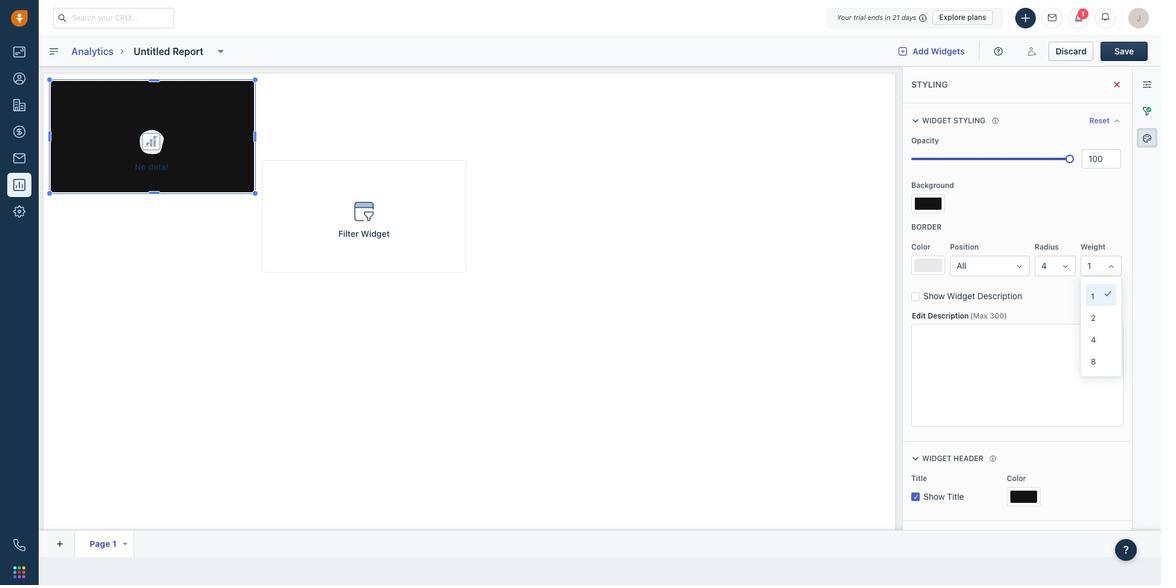 Task type: describe. For each thing, give the bounding box(es) containing it.
phone image
[[13, 540, 25, 552]]

trial
[[854, 13, 866, 21]]

days
[[902, 13, 917, 21]]

your trial ends in 21 days
[[837, 13, 917, 21]]

freshworks switcher image
[[13, 567, 25, 579]]

your
[[837, 13, 852, 21]]

21
[[893, 13, 900, 21]]

phone element
[[7, 534, 31, 558]]

1 link
[[1069, 8, 1090, 28]]

explore
[[940, 13, 966, 22]]

explore plans link
[[933, 10, 993, 25]]



Task type: locate. For each thing, give the bounding box(es) containing it.
1
[[1082, 10, 1085, 17]]

Search your CRM... text field
[[53, 8, 174, 28]]

ends
[[868, 13, 883, 21]]

explore plans
[[940, 13, 987, 22]]

in
[[885, 13, 891, 21]]

plans
[[968, 13, 987, 22]]



Task type: vqa. For each thing, say whether or not it's contained in the screenshot.
Threads
no



